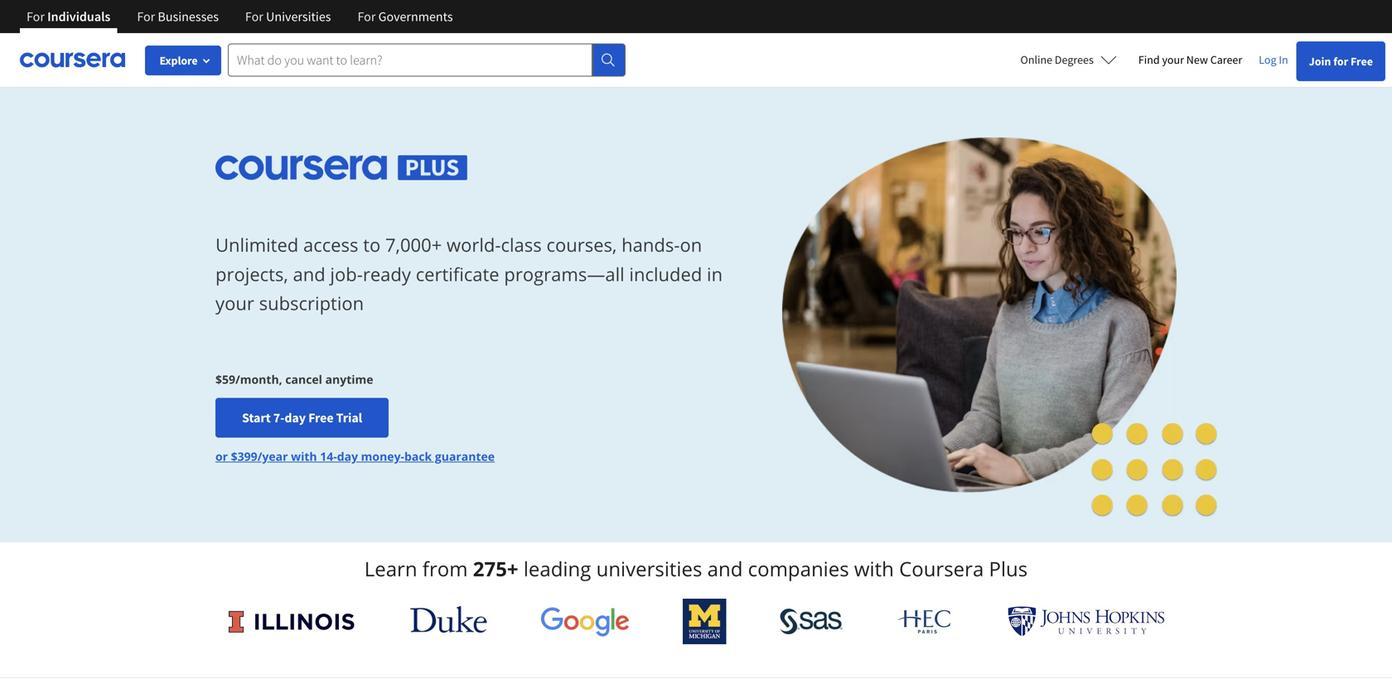 Task type: describe. For each thing, give the bounding box(es) containing it.
job-
[[330, 262, 363, 287]]

for for universities
[[245, 8, 263, 25]]

ready
[[363, 262, 411, 287]]

What do you want to learn? text field
[[228, 44, 593, 77]]

world-
[[447, 233, 501, 257]]

for governments
[[358, 8, 453, 25]]

for businesses
[[137, 8, 219, 25]]

unlimited access to 7,000+ world-class courses, hands-on projects, and job-ready certificate programs—all included in your subscription
[[215, 233, 723, 316]]

new
[[1187, 52, 1208, 67]]

for
[[1334, 54, 1348, 69]]

0 vertical spatial your
[[1162, 52, 1184, 67]]

hec paris image
[[896, 605, 954, 639]]

log
[[1259, 52, 1277, 67]]

for for governments
[[358, 8, 376, 25]]

1 horizontal spatial with
[[854, 556, 894, 583]]

1 horizontal spatial and
[[707, 556, 743, 583]]

free inside button
[[308, 410, 334, 426]]

for for businesses
[[137, 8, 155, 25]]

coursera
[[899, 556, 984, 583]]

trial
[[336, 410, 362, 426]]

for for individuals
[[27, 8, 45, 25]]

join for free link
[[1297, 41, 1386, 81]]

your inside the unlimited access to 7,000+ world-class courses, hands-on projects, and job-ready certificate programs—all included in your subscription
[[215, 291, 254, 316]]

universities
[[266, 8, 331, 25]]

access
[[303, 233, 358, 257]]

businesses
[[158, 8, 219, 25]]

in
[[707, 262, 723, 287]]

university of illinois at urbana-champaign image
[[227, 609, 357, 635]]

$59 /month, cancel anytime
[[215, 371, 373, 387]]

/month,
[[235, 371, 282, 387]]

certificate
[[416, 262, 499, 287]]

log in
[[1259, 52, 1288, 67]]

explore
[[160, 53, 198, 68]]

find your new career link
[[1130, 50, 1251, 70]]

day inside button
[[285, 410, 306, 426]]

7-
[[273, 410, 285, 426]]

0 vertical spatial with
[[291, 449, 317, 464]]

money-
[[361, 449, 404, 464]]

or $399 /year with 14-day money-back guarantee
[[215, 449, 495, 464]]

start 7-day free trial button
[[215, 398, 389, 438]]

explore button
[[145, 46, 221, 75]]

1 vertical spatial day
[[337, 449, 358, 464]]

learn
[[364, 556, 417, 583]]

cancel
[[285, 371, 322, 387]]

subscription
[[259, 291, 364, 316]]

online degrees button
[[1007, 41, 1130, 78]]

banner navigation
[[13, 0, 466, 33]]

on
[[680, 233, 702, 257]]

$59
[[215, 371, 235, 387]]

included
[[629, 262, 702, 287]]

coursera plus image
[[215, 156, 468, 180]]

for individuals
[[27, 8, 110, 25]]

unlimited
[[215, 233, 299, 257]]

and inside the unlimited access to 7,000+ world-class courses, hands-on projects, and job-ready certificate programs—all included in your subscription
[[293, 262, 325, 287]]

google image
[[540, 607, 630, 637]]

start
[[242, 410, 271, 426]]



Task type: vqa. For each thing, say whether or not it's contained in the screenshot.
the bottommost and
yes



Task type: locate. For each thing, give the bounding box(es) containing it.
0 vertical spatial free
[[1351, 54, 1373, 69]]

start 7-day free trial
[[242, 410, 362, 426]]

find your new career
[[1139, 52, 1242, 67]]

for left universities
[[245, 8, 263, 25]]

individuals
[[47, 8, 110, 25]]

free right for
[[1351, 54, 1373, 69]]

coursera image
[[20, 47, 125, 73]]

anytime
[[325, 371, 373, 387]]

duke university image
[[410, 607, 487, 633]]

1 horizontal spatial free
[[1351, 54, 1373, 69]]

and up university of michigan image
[[707, 556, 743, 583]]

0 horizontal spatial and
[[293, 262, 325, 287]]

courses,
[[547, 233, 617, 257]]

1 vertical spatial your
[[215, 291, 254, 316]]

0 horizontal spatial free
[[308, 410, 334, 426]]

to
[[363, 233, 381, 257]]

leading
[[524, 556, 591, 583]]

or
[[215, 449, 228, 464]]

governments
[[378, 8, 453, 25]]

2 for from the left
[[137, 8, 155, 25]]

7,000+
[[385, 233, 442, 257]]

with left 14-
[[291, 449, 317, 464]]

companies
[[748, 556, 849, 583]]

1 vertical spatial free
[[308, 410, 334, 426]]

/year
[[257, 449, 288, 464]]

online degrees
[[1021, 52, 1094, 67]]

career
[[1211, 52, 1242, 67]]

join for free
[[1309, 54, 1373, 69]]

with left coursera
[[854, 556, 894, 583]]

0 horizontal spatial day
[[285, 410, 306, 426]]

4 for from the left
[[358, 8, 376, 25]]

with
[[291, 449, 317, 464], [854, 556, 894, 583]]

14-
[[320, 449, 337, 464]]

learn from 275+ leading universities and companies with coursera plus
[[364, 556, 1028, 583]]

for left governments at the left top of page
[[358, 8, 376, 25]]

1 vertical spatial with
[[854, 556, 894, 583]]

from
[[422, 556, 468, 583]]

for left businesses
[[137, 8, 155, 25]]

and up subscription
[[293, 262, 325, 287]]

0 horizontal spatial your
[[215, 291, 254, 316]]

degrees
[[1055, 52, 1094, 67]]

guarantee
[[435, 449, 495, 464]]

log in link
[[1251, 50, 1297, 70]]

hands-
[[622, 233, 680, 257]]

0 horizontal spatial with
[[291, 449, 317, 464]]

275+
[[473, 556, 518, 583]]

johns hopkins university image
[[1008, 607, 1165, 637]]

free left the trial
[[308, 410, 334, 426]]

1 for from the left
[[27, 8, 45, 25]]

your down projects,
[[215, 291, 254, 316]]

day down $59 /month, cancel anytime
[[285, 410, 306, 426]]

0 vertical spatial and
[[293, 262, 325, 287]]

your
[[1162, 52, 1184, 67], [215, 291, 254, 316]]

3 for from the left
[[245, 8, 263, 25]]

for
[[27, 8, 45, 25], [137, 8, 155, 25], [245, 8, 263, 25], [358, 8, 376, 25]]

free
[[1351, 54, 1373, 69], [308, 410, 334, 426]]

sas image
[[780, 609, 843, 635]]

join
[[1309, 54, 1331, 69]]

projects,
[[215, 262, 288, 287]]

day
[[285, 410, 306, 426], [337, 449, 358, 464]]

back
[[404, 449, 432, 464]]

in
[[1279, 52, 1288, 67]]

0 vertical spatial day
[[285, 410, 306, 426]]

online
[[1021, 52, 1053, 67]]

day left money-
[[337, 449, 358, 464]]

class
[[501, 233, 542, 257]]

universities
[[596, 556, 702, 583]]

plus
[[989, 556, 1028, 583]]

programs—all
[[504, 262, 625, 287]]

1 horizontal spatial your
[[1162, 52, 1184, 67]]

$399
[[231, 449, 257, 464]]

for left the individuals
[[27, 8, 45, 25]]

find
[[1139, 52, 1160, 67]]

university of michigan image
[[683, 599, 727, 645]]

and
[[293, 262, 325, 287], [707, 556, 743, 583]]

for universities
[[245, 8, 331, 25]]

1 vertical spatial and
[[707, 556, 743, 583]]

your right the find
[[1162, 52, 1184, 67]]

None search field
[[228, 44, 626, 77]]

1 horizontal spatial day
[[337, 449, 358, 464]]



